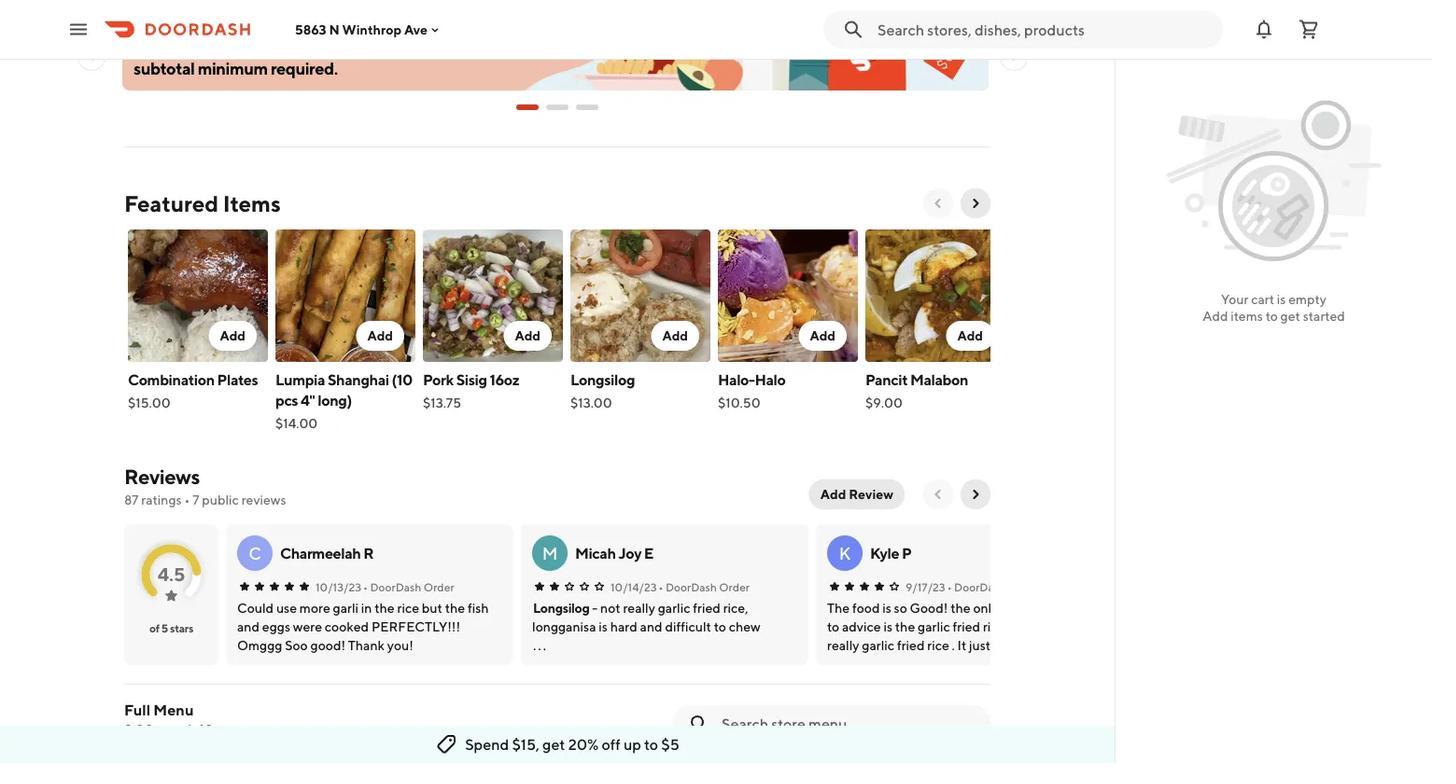 Task type: describe. For each thing, give the bounding box(es) containing it.
$15,
[[512, 736, 540, 754]]

-
[[177, 722, 183, 738]]

0 horizontal spatial get
[[543, 736, 565, 754]]

$13.75
[[423, 395, 461, 411]]

reviews link
[[124, 465, 200, 489]]

required.
[[271, 58, 338, 78]]

lumpia shanghai (10 pcs 4" long) $14.00
[[275, 371, 412, 431]]

featured items heading
[[124, 189, 281, 218]]

reviews
[[241, 492, 286, 508]]

reviews
[[124, 465, 200, 489]]

add review button
[[809, 480, 905, 510]]

$9.00
[[865, 395, 903, 411]]

winthrop
[[342, 22, 401, 37]]

minimum
[[198, 58, 268, 78]]

your
[[1221, 292, 1249, 307]]

kyle
[[870, 545, 899, 563]]

get inside the your cart is empty add items to get started
[[1281, 309, 1300, 324]]

halo
[[755, 371, 786, 389]]

halo-
[[718, 371, 755, 389]]

87
[[124, 492, 139, 508]]

$15.00
[[128, 395, 170, 411]]

pcs
[[275, 392, 298, 409]]

charmeelah r
[[280, 545, 374, 563]]

your
[[324, 35, 358, 56]]

a
[[179, 35, 187, 56]]

ave
[[404, 22, 428, 37]]

subtotal
[[134, 58, 195, 78]]

combination plates image
[[128, 230, 268, 362]]

k
[[839, 543, 851, 563]]

(10
[[392, 371, 412, 389]]

• doordash order for m
[[659, 581, 750, 594]]

Item Search search field
[[722, 714, 976, 735]]

joy
[[618, 545, 641, 563]]

review
[[849, 487, 893, 502]]

featured
[[124, 190, 218, 217]]

add button for pancit malabon
[[946, 321, 994, 351]]

5
[[161, 622, 168, 635]]

add for pancit malabon
[[957, 328, 983, 344]]

Store search: begin typing to search for stores available on DoorDash text field
[[878, 19, 1212, 40]]

micah
[[575, 545, 616, 563]]

add for combination plates
[[220, 328, 246, 344]]

0 items, open order cart image
[[1298, 18, 1320, 41]]

1 vertical spatial $5
[[661, 736, 680, 754]]

full menu 9:00 am - 6:40 pm
[[124, 702, 235, 738]]

20%
[[568, 736, 599, 754]]

r
[[363, 545, 374, 563]]

full
[[124, 702, 150, 719]]

$10.50
[[718, 395, 760, 411]]

• for m
[[659, 581, 663, 594]]

next button of carousel image
[[968, 196, 983, 211]]

longsilog for longsilog $13.00
[[570, 371, 635, 389]]

9:00
[[124, 722, 154, 738]]

doordash for k
[[954, 581, 1006, 594]]

add review
[[820, 487, 893, 502]]

10/13/23
[[316, 581, 361, 594]]

9/17/23
[[906, 581, 945, 594]]

order for c
[[424, 581, 454, 594]]

pork
[[423, 371, 454, 389]]

order for k
[[1008, 581, 1038, 594]]

cart
[[1251, 292, 1274, 307]]

• doordash order for c
[[363, 581, 454, 594]]

ratings
[[141, 492, 182, 508]]

your cart is empty add items to get started
[[1203, 292, 1345, 324]]

lumpia shanghai (10 pcs 4" long) image
[[275, 230, 415, 362]]

add button for longsilog
[[651, 321, 699, 351]]

n
[[329, 22, 340, 37]]

micah joy e
[[575, 545, 654, 563]]

add for lumpia shanghai (10 pcs 4" long)
[[367, 328, 393, 344]]

4.5
[[158, 563, 185, 585]]

charmeelah
[[280, 545, 361, 563]]

next image
[[968, 487, 983, 502]]

5863 n winthrop ave
[[295, 22, 428, 37]]

longsilog image
[[570, 230, 710, 362]]

notification bell image
[[1253, 18, 1275, 41]]

items
[[223, 190, 281, 217]]

add button for combination plates
[[209, 321, 257, 351]]

of 5 stars
[[149, 622, 193, 635]]

sisig
[[456, 371, 487, 389]]

$0
[[190, 35, 211, 56]]

doordash for m
[[666, 581, 717, 594]]

off
[[602, 736, 621, 754]]

add for halo-halo
[[810, 328, 836, 344]]

started
[[1303, 309, 1345, 324]]

on
[[303, 35, 322, 56]]



Task type: vqa. For each thing, say whether or not it's contained in the screenshot.
Lumpia Shanghai (10 Pcs 4" Long) $14.00
yes



Task type: locate. For each thing, give the bounding box(es) containing it.
0 horizontal spatial $5
[[438, 35, 458, 56]]

up
[[624, 736, 641, 754]]

is
[[1277, 292, 1286, 307]]

to
[[1266, 309, 1278, 324], [644, 736, 658, 754]]

• doordash order right the 9/17/23
[[947, 581, 1038, 594]]

am
[[156, 722, 174, 738]]

add button for halo-halo
[[799, 321, 847, 351]]

to for up
[[644, 736, 658, 754]]

enjoy a $0 delivery fee on your first order, $5 subtotal minimum required.
[[134, 35, 458, 78]]

add for pork sisig 16oz
[[515, 328, 541, 344]]

previous button of carousel image
[[931, 196, 946, 211]]

doordash for c
[[370, 581, 421, 594]]

1 horizontal spatial doordash
[[666, 581, 717, 594]]

to down cart
[[1266, 309, 1278, 324]]

• right 10/13/23
[[363, 581, 368, 594]]

halo halo image
[[718, 230, 858, 362]]

public
[[202, 492, 239, 508]]

2 order from the left
[[719, 581, 750, 594]]

$14.00
[[275, 416, 318, 431]]

c
[[248, 543, 261, 563]]

2 add button from the left
[[356, 321, 404, 351]]

add button for lumpia shanghai (10 pcs 4" long)
[[356, 321, 404, 351]]

2 horizontal spatial doordash
[[954, 581, 1006, 594]]

to inside the your cart is empty add items to get started
[[1266, 309, 1278, 324]]

2 horizontal spatial order
[[1008, 581, 1038, 594]]

1 vertical spatial get
[[543, 736, 565, 754]]

• right the 9/17/23
[[947, 581, 952, 594]]

1 horizontal spatial to
[[1266, 309, 1278, 324]]

enjoy
[[134, 35, 176, 56]]

plates
[[217, 371, 258, 389]]

4"
[[301, 392, 315, 409]]

• for k
[[947, 581, 952, 594]]

$5 right the order,
[[438, 35, 458, 56]]

pork sisig 16oz $13.75
[[423, 371, 519, 411]]

0 horizontal spatial order
[[424, 581, 454, 594]]

long)
[[318, 392, 352, 409]]

doordash right 10/14/23
[[666, 581, 717, 594]]

combination
[[128, 371, 215, 389]]

16oz
[[490, 371, 519, 389]]

order for m
[[719, 581, 750, 594]]

pancit
[[865, 371, 908, 389]]

• doordash order down r
[[363, 581, 454, 594]]

3 add button from the left
[[504, 321, 552, 351]]

add inside "button"
[[820, 487, 846, 502]]

• left "7"
[[184, 492, 190, 508]]

longsilog for longsilog
[[533, 601, 589, 616]]

1 horizontal spatial order
[[719, 581, 750, 594]]

$13.00
[[570, 395, 612, 411]]

0 horizontal spatial to
[[644, 736, 658, 754]]

doordash
[[370, 581, 421, 594], [666, 581, 717, 594], [954, 581, 1006, 594]]

get right $15,
[[543, 736, 565, 754]]

1 vertical spatial longsilog
[[533, 601, 589, 616]]

longsilog button
[[533, 599, 589, 618]]

featured items
[[124, 190, 281, 217]]

doordash right the 9/17/23
[[954, 581, 1006, 594]]

0 vertical spatial $5
[[438, 35, 458, 56]]

fee
[[276, 35, 300, 56]]

1 vertical spatial to
[[644, 736, 658, 754]]

get down is
[[1281, 309, 1300, 324]]

6 add button from the left
[[946, 321, 994, 351]]

1 add button from the left
[[209, 321, 257, 351]]

add button
[[209, 321, 257, 351], [356, 321, 404, 351], [504, 321, 552, 351], [651, 321, 699, 351], [799, 321, 847, 351], [946, 321, 994, 351]]

kyle p
[[870, 545, 912, 563]]

10/14/23
[[611, 581, 657, 594]]

pork sisig 16oz image
[[423, 230, 563, 362]]

doordash down r
[[370, 581, 421, 594]]

add
[[1203, 309, 1228, 324], [220, 328, 246, 344], [367, 328, 393, 344], [515, 328, 541, 344], [662, 328, 688, 344], [810, 328, 836, 344], [957, 328, 983, 344], [820, 487, 846, 502]]

• inside reviews 87 ratings • 7 public reviews
[[184, 492, 190, 508]]

0 horizontal spatial doordash
[[370, 581, 421, 594]]

• right 10/14/23
[[659, 581, 663, 594]]

reviews 87 ratings • 7 public reviews
[[124, 465, 286, 508]]

add for longsilog
[[662, 328, 688, 344]]

0 vertical spatial to
[[1266, 309, 1278, 324]]

7
[[192, 492, 199, 508]]

delivery
[[214, 35, 273, 56]]

open menu image
[[67, 18, 90, 41]]

spend $15, get 20% off up to $5
[[465, 736, 680, 754]]

• for c
[[363, 581, 368, 594]]

1 doordash from the left
[[370, 581, 421, 594]]

longsilog
[[570, 371, 635, 389], [533, 601, 589, 616]]

2 • doordash order from the left
[[659, 581, 750, 594]]

lumpia
[[275, 371, 325, 389]]

3 order from the left
[[1008, 581, 1038, 594]]

$5 right the up
[[661, 736, 680, 754]]

to right the up
[[644, 736, 658, 754]]

select promotional banner element
[[516, 91, 598, 124]]

m
[[542, 543, 558, 563]]

stars
[[170, 622, 193, 635]]

pm
[[216, 722, 235, 738]]

shanghai
[[328, 371, 389, 389]]

1 horizontal spatial $5
[[661, 736, 680, 754]]

pancit malabon $9.00
[[865, 371, 968, 411]]

$5 inside 'enjoy a $0 delivery fee on your first order, $5 subtotal minimum required.'
[[438, 35, 458, 56]]

2 doordash from the left
[[666, 581, 717, 594]]

halo-halo $10.50
[[718, 371, 786, 411]]

0 vertical spatial longsilog
[[570, 371, 635, 389]]

4 add button from the left
[[651, 321, 699, 351]]

add button for pork sisig 16oz
[[504, 321, 552, 351]]

3 doordash from the left
[[954, 581, 1006, 594]]

longsilog $13.00
[[570, 371, 635, 411]]

p
[[902, 545, 912, 563]]

1 order from the left
[[424, 581, 454, 594]]

to for items
[[1266, 309, 1278, 324]]

pancit malabon image
[[865, 230, 1006, 362]]

add inside the your cart is empty add items to get started
[[1203, 309, 1228, 324]]

first
[[360, 35, 390, 56]]

3 • doordash order from the left
[[947, 581, 1038, 594]]

previous image
[[931, 487, 946, 502]]

5863
[[295, 22, 326, 37]]

1 horizontal spatial • doordash order
[[659, 581, 750, 594]]

order,
[[392, 35, 435, 56]]

combination plates $15.00
[[128, 371, 258, 411]]

0 vertical spatial get
[[1281, 309, 1300, 324]]

$5
[[438, 35, 458, 56], [661, 736, 680, 754]]

1 • doordash order from the left
[[363, 581, 454, 594]]

longsilog up "$13.00"
[[570, 371, 635, 389]]

items
[[1231, 309, 1263, 324]]

5863 n winthrop ave button
[[295, 22, 443, 37]]

• doordash order
[[363, 581, 454, 594], [659, 581, 750, 594], [947, 581, 1038, 594]]

1 horizontal spatial get
[[1281, 309, 1300, 324]]

6:40
[[185, 722, 214, 738]]

longsilog down m
[[533, 601, 589, 616]]

0 horizontal spatial • doordash order
[[363, 581, 454, 594]]

5 add button from the left
[[799, 321, 847, 351]]

of
[[149, 622, 159, 635]]

empty
[[1289, 292, 1327, 307]]

• doordash order right 10/14/23
[[659, 581, 750, 594]]

2 horizontal spatial • doordash order
[[947, 581, 1038, 594]]

menu
[[153, 702, 194, 719]]

malabon
[[910, 371, 968, 389]]

•
[[184, 492, 190, 508], [363, 581, 368, 594], [659, 581, 663, 594], [947, 581, 952, 594]]

order
[[424, 581, 454, 594], [719, 581, 750, 594], [1008, 581, 1038, 594]]

• doordash order for k
[[947, 581, 1038, 594]]

spend
[[465, 736, 509, 754]]

e
[[644, 545, 654, 563]]



